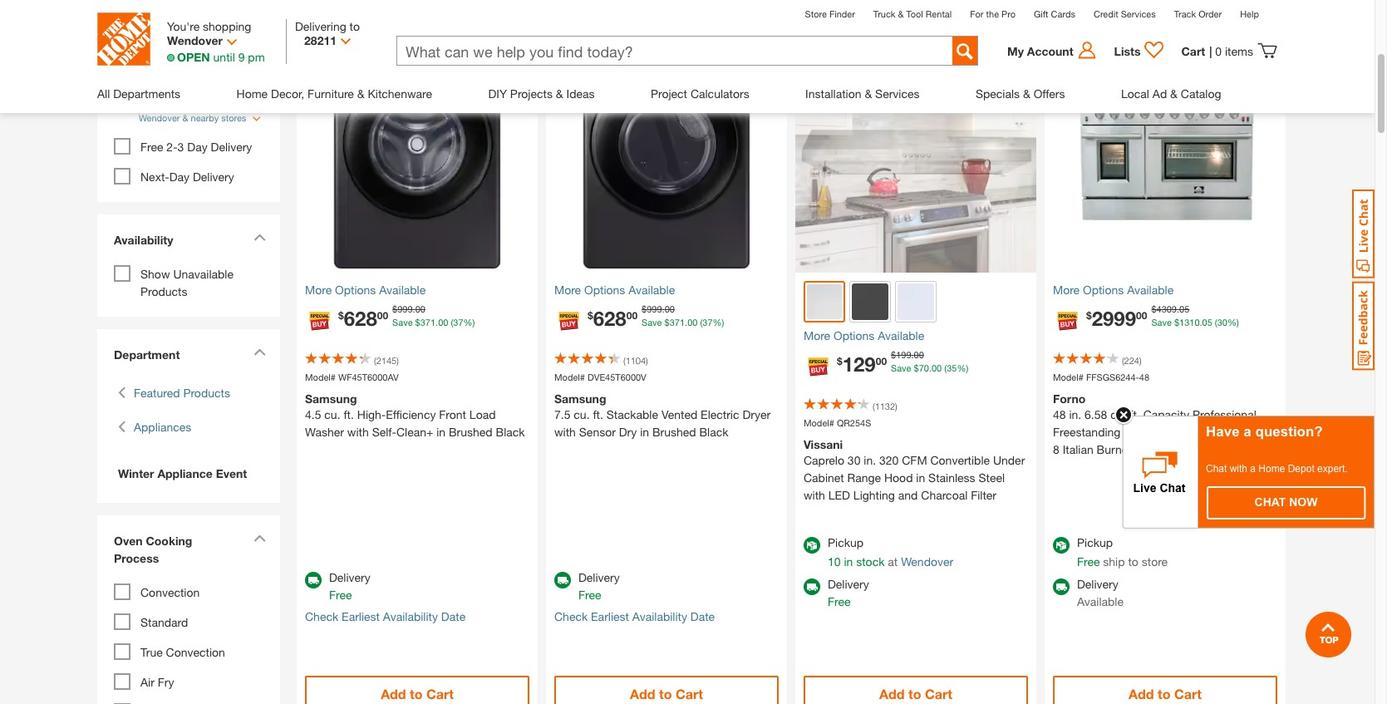 Task type: locate. For each thing, give the bounding box(es) containing it.
delivering
[[295, 19, 346, 33]]

1 vertical spatial services
[[875, 86, 920, 101]]

0 horizontal spatial 628
[[344, 307, 377, 330]]

to for forno 48 in. 6.58 cu. ft. capacity professional freestanding double oven gas range with 8 italian burners in stainless steel
[[1158, 686, 1171, 702]]

available up 199
[[878, 328, 925, 342]]

stainless inside 'forno 48 in. 6.58 cu. ft. capacity professional freestanding double oven gas range with 8 italian burners in stainless steel'
[[1153, 443, 1200, 457]]

1 628 from the left
[[344, 307, 377, 330]]

model# up vissani at the bottom of the page
[[804, 417, 834, 428]]

2 vertical spatial wendover
[[901, 555, 954, 569]]

0 vertical spatial steel
[[1204, 443, 1230, 457]]

options up ( 2145 )
[[335, 283, 376, 297]]

to inside the pickup free ship to store
[[1128, 555, 1139, 569]]

free
[[140, 139, 163, 153], [1077, 555, 1100, 569], [329, 588, 352, 602], [579, 588, 601, 602], [828, 595, 851, 609]]

1 ft. from the left
[[344, 408, 354, 422]]

4 best from the left
[[1053, 37, 1078, 51]]

2 horizontal spatial ft.
[[1130, 408, 1140, 422]]

open
[[177, 50, 210, 64]]

0 horizontal spatial in.
[[864, 453, 876, 468]]

1 samsung from the left
[[305, 392, 357, 406]]

2 caret icon image from the top
[[254, 348, 266, 355]]

1 horizontal spatial $ 999 . 00 save $ 371 . 00 ( 37 %)
[[642, 303, 724, 328]]

store up nearby
[[200, 84, 228, 98]]

2 samsung from the left
[[554, 392, 606, 406]]

with down cabinet
[[804, 488, 825, 502]]

3 seller from the left
[[832, 37, 864, 51]]

0 horizontal spatial check earliest availability date link
[[305, 608, 466, 625]]

model# dve45t6000v
[[554, 372, 647, 382]]

) for ft.
[[1140, 355, 1142, 366]]

delivery
[[211, 139, 252, 153], [193, 169, 234, 183], [329, 571, 371, 585], [579, 571, 620, 585], [828, 577, 869, 591], [1077, 577, 1119, 591]]

in. left 320
[[864, 453, 876, 468]]

samsung for 4.5
[[305, 392, 357, 406]]

0 horizontal spatial services
[[875, 86, 920, 101]]

1 horizontal spatial 30
[[1218, 317, 1228, 328]]

& left offers
[[1023, 86, 1031, 101]]

samsung 7.5 cu. ft. stackable vented electric dryer with sensor dry in brushed black
[[554, 392, 771, 439]]

1 horizontal spatial range
[[1219, 425, 1253, 439]]

delivery free for with
[[329, 571, 371, 602]]

caret icon image for availability
[[254, 233, 266, 241]]

ft. for stackable
[[593, 408, 603, 422]]

1 horizontal spatial samsung
[[554, 392, 606, 406]]

a right chat
[[1250, 463, 1256, 475]]

add to cart
[[381, 686, 454, 702], [630, 686, 703, 702], [880, 686, 952, 702], [1129, 686, 1202, 702]]

available up the 4309
[[1127, 283, 1174, 297]]

get it fast link
[[106, 40, 272, 78]]

at
[[187, 84, 197, 98], [888, 555, 898, 569]]

products inside show unavailable products
[[140, 284, 187, 298]]

available shipping image
[[305, 572, 322, 589], [554, 572, 571, 589], [804, 579, 820, 596], [1053, 579, 1070, 596]]

%)
[[463, 317, 475, 328], [713, 317, 724, 328], [1228, 317, 1239, 328], [957, 363, 969, 374]]

( 1104 )
[[623, 355, 648, 366]]

add for black
[[381, 686, 406, 702]]

options up 2999
[[1083, 283, 1124, 297]]

save inside $ 4309 . 05 save $ 1310 . 05 ( 30 %)
[[1152, 317, 1172, 328]]

) up wf45t6000av
[[397, 355, 399, 366]]

add to cart button for 8
[[1053, 676, 1278, 704]]

products down the show
[[140, 284, 187, 298]]

0 horizontal spatial stainless
[[929, 471, 976, 485]]

0 horizontal spatial delivery free
[[329, 571, 371, 602]]

installation & services
[[806, 86, 920, 101]]

1 horizontal spatial $ 628 00
[[588, 307, 638, 330]]

today
[[231, 84, 262, 98]]

1 horizontal spatial in.
[[1069, 408, 1082, 422]]

decor,
[[271, 86, 304, 101]]

& right ad
[[1170, 86, 1178, 101]]

1 vertical spatial products
[[183, 385, 230, 399]]

with up chat with a home depot expert.
[[1256, 425, 1278, 439]]

cart
[[1182, 44, 1206, 58], [426, 686, 454, 702], [676, 686, 703, 702], [925, 686, 952, 702], [1174, 686, 1202, 702]]

with inside 'forno 48 in. 6.58 cu. ft. capacity professional freestanding double oven gas range with 8 italian burners in stainless steel'
[[1256, 425, 1278, 439]]

seller down finder
[[832, 37, 864, 51]]

1 seller from the left
[[334, 37, 365, 51]]

for
[[970, 8, 984, 19]]

0 vertical spatial range
[[1219, 425, 1253, 439]]

cu. right '7.5'
[[574, 408, 590, 422]]

ship
[[1103, 555, 1125, 569]]

home decor, furniture & kitchenware link
[[237, 74, 432, 113]]

1 vertical spatial steel
[[979, 471, 1005, 485]]

truck & tool rental link
[[874, 8, 952, 19]]

for the pro
[[970, 8, 1016, 19]]

best seller down store finder
[[804, 37, 864, 51]]

best for vissani caprelo 30 in. 320 cfm convertible under cabinet range hood in stainless steel with led lighting and charcoal filter
[[804, 37, 829, 51]]

0 horizontal spatial oven
[[114, 533, 143, 547]]

available for pickup image for 129
[[804, 537, 820, 554]]

best down delivering
[[305, 37, 330, 51]]

2 628 from the left
[[593, 307, 627, 330]]

in inside samsung 4.5 cu. ft. high-efficiency front load washer with self-clean+ in brushed black
[[437, 425, 446, 439]]

pickup inside pickup 10 in stock at wendover
[[828, 536, 864, 550]]

in inside samsung 7.5 cu. ft. stackable vented electric dryer with sensor dry in brushed black
[[640, 425, 649, 439]]

stainless inside the vissani caprelo 30 in. 320 cfm convertible under cabinet range hood in stainless steel with led lighting and charcoal filter
[[929, 471, 976, 485]]

in down cfm on the bottom right of the page
[[916, 471, 925, 485]]

ft. inside samsung 7.5 cu. ft. stackable vented electric dryer with sensor dry in brushed black
[[593, 408, 603, 422]]

save inside $ 199 . 00 save $ 70 . 00 ( 35 %)
[[891, 363, 911, 374]]

1 brushed from the left
[[449, 425, 493, 439]]

0 horizontal spatial 48
[[1053, 408, 1066, 422]]

1 horizontal spatial steel
[[1204, 443, 1230, 457]]

%) for vissani caprelo 30 in. 320 cfm convertible under cabinet range hood in stainless steel with led lighting and charcoal filter
[[957, 363, 969, 374]]

1 $ 999 . 00 save $ 371 . 00 ( 37 %) from the left
[[392, 303, 475, 328]]

pickup up 10
[[828, 536, 864, 550]]

& right furniture
[[357, 86, 365, 101]]

0 vertical spatial 05
[[1180, 303, 1190, 314]]

save up ( 2145 )
[[392, 317, 413, 328]]

more options available link
[[305, 281, 529, 298], [554, 281, 779, 298], [1053, 281, 1278, 298], [804, 327, 1028, 344]]

%) for forno 48 in. 6.58 cu. ft. capacity professional freestanding double oven gas range with 8 italian burners in stainless steel
[[1228, 317, 1239, 328]]

seller down delivering to at the left top of the page
[[334, 37, 365, 51]]

check earliest availability date for self-
[[305, 610, 466, 624]]

more options available link up ( 1104 )
[[554, 281, 779, 298]]

None text field
[[397, 37, 936, 66]]

brushed down vented
[[652, 425, 696, 439]]

samsung inside samsung 7.5 cu. ft. stackable vented electric dryer with sensor dry in brushed black
[[554, 392, 606, 406]]

model# up 4.5
[[305, 372, 336, 382]]

0 horizontal spatial home
[[237, 86, 268, 101]]

999 up ( 2145 )
[[398, 303, 413, 314]]

1 horizontal spatial oven
[[1164, 425, 1192, 439]]

cart for samsung 4.5 cu. ft. high-efficiency front load washer with self-clean+ in brushed black
[[426, 686, 454, 702]]

range up lighting
[[848, 471, 881, 485]]

more for samsung 7.5 cu. ft. stackable vented electric dryer with sensor dry in brushed black
[[554, 283, 581, 297]]

2 seller from the left
[[583, 37, 614, 51]]

1 horizontal spatial check earliest availability date
[[554, 610, 715, 624]]

professional
[[1193, 408, 1257, 422]]

1 horizontal spatial availability
[[383, 610, 438, 624]]

3 add to cart from the left
[[880, 686, 952, 702]]

7.5
[[554, 408, 571, 422]]

oven inside oven cooking process
[[114, 533, 143, 547]]

3 add from the left
[[880, 686, 905, 702]]

0 vertical spatial services
[[1121, 8, 1156, 19]]

pickup for 129
[[828, 536, 864, 550]]

$ 628 00 up 1104
[[588, 307, 638, 330]]

1 available for pickup image from the left
[[804, 537, 820, 554]]

0 horizontal spatial check
[[305, 610, 338, 624]]

ft. left the high-
[[344, 408, 354, 422]]

1 horizontal spatial black
[[699, 425, 729, 439]]

with down the high-
[[347, 425, 369, 439]]

1 black from the left
[[496, 425, 525, 439]]

2 date from the left
[[691, 610, 715, 624]]

320
[[879, 453, 899, 468]]

delivering to
[[295, 19, 360, 33]]

(
[[451, 317, 453, 328], [700, 317, 703, 328], [1215, 317, 1218, 328], [374, 355, 376, 366], [623, 355, 626, 366], [1122, 355, 1124, 366], [945, 363, 947, 374], [873, 401, 875, 411]]

& left nearby
[[182, 112, 188, 123]]

2 earliest from the left
[[591, 610, 629, 624]]

)
[[397, 355, 399, 366], [646, 355, 648, 366], [1140, 355, 1142, 366], [895, 401, 898, 411]]

earliest for with
[[342, 610, 380, 624]]

front
[[439, 408, 466, 422]]

services right the installation in the right of the page
[[875, 86, 920, 101]]

1 horizontal spatial check
[[554, 610, 588, 624]]

stainless
[[1153, 443, 1200, 457], [929, 471, 976, 485]]

in inside pickup 10 in stock at wendover
[[844, 555, 853, 569]]

burners
[[1097, 443, 1138, 457]]

1 vertical spatial convection
[[166, 645, 225, 659]]

1 horizontal spatial check earliest availability date link
[[554, 608, 715, 625]]

1 vertical spatial wendover
[[139, 112, 180, 123]]

$ 999 . 00 save $ 371 . 00 ( 37 %) up ( 1104 )
[[642, 303, 724, 328]]

range inside the vissani caprelo 30 in. 320 cfm convertible under cabinet range hood in stainless steel with led lighting and charcoal filter
[[848, 471, 881, 485]]

2 371 from the left
[[670, 317, 685, 328]]

1 horizontal spatial available for pickup image
[[1053, 537, 1070, 554]]

0 vertical spatial stainless
[[1153, 443, 1200, 457]]

model# ffsgs6244-48
[[1053, 372, 1150, 382]]

2 vertical spatial caret icon image
[[254, 534, 266, 542]]

pickup inside the pickup free ship to store
[[1077, 536, 1113, 550]]

nearby
[[191, 112, 219, 123]]

in stock at store today link
[[140, 84, 262, 98]]

1 date from the left
[[441, 610, 466, 624]]

1 horizontal spatial at
[[888, 555, 898, 569]]

best down cards at the top
[[1053, 37, 1078, 51]]

2 best seller from the left
[[554, 37, 614, 51]]

steel inside the vissani caprelo 30 in. 320 cfm convertible under cabinet range hood in stainless steel with led lighting and charcoal filter
[[979, 471, 1005, 485]]

) down 199
[[895, 401, 898, 411]]

with inside samsung 7.5 cu. ft. stackable vented electric dryer with sensor dry in brushed black
[[554, 425, 576, 439]]

2 brushed from the left
[[652, 425, 696, 439]]

0 vertical spatial oven
[[1164, 425, 1192, 439]]

available for pickup image
[[804, 537, 820, 554], [1053, 537, 1070, 554]]

credit services
[[1094, 8, 1156, 19]]

brushed inside samsung 7.5 cu. ft. stackable vented electric dryer with sensor dry in brushed black
[[652, 425, 696, 439]]

more options available link up ( 2145 )
[[305, 281, 529, 298]]

home left depot
[[1259, 463, 1285, 475]]

00 inside $ 2999 00
[[1136, 310, 1147, 322]]

have a question?
[[1206, 424, 1323, 440]]

1 vertical spatial at
[[888, 555, 898, 569]]

brushed down load
[[449, 425, 493, 439]]

1 add from the left
[[381, 686, 406, 702]]

1 horizontal spatial delivery free
[[579, 571, 620, 602]]

available for pickup image for 2999
[[1053, 537, 1070, 554]]

3 ft. from the left
[[1130, 408, 1140, 422]]

save up 1104
[[642, 317, 662, 328]]

1 horizontal spatial 999
[[647, 303, 662, 314]]

services right credit
[[1121, 8, 1156, 19]]

1 check earliest availability date from the left
[[305, 610, 466, 624]]

3 best from the left
[[804, 37, 829, 51]]

wendover inside pickup 10 in stock at wendover
[[901, 555, 954, 569]]

options for samsung 7.5 cu. ft. stackable vented electric dryer with sensor dry in brushed black
[[584, 283, 625, 297]]

options up ( 1104 )
[[584, 283, 625, 297]]

samsung up 4.5
[[305, 392, 357, 406]]

ad
[[1153, 86, 1167, 101]]

1 horizontal spatial ft.
[[593, 408, 603, 422]]

fast
[[147, 50, 171, 64]]

0 vertical spatial wendover
[[167, 33, 223, 47]]

available up ( 1104 )
[[629, 283, 675, 297]]

more options available for high-
[[305, 283, 426, 297]]

steel up 'filter'
[[979, 471, 1005, 485]]

more options available up ( 1104 )
[[554, 283, 675, 297]]

seller up ideas
[[583, 37, 614, 51]]

1 caret icon image from the top
[[254, 233, 266, 241]]

3 add to cart button from the left
[[804, 676, 1028, 704]]

%) for samsung 4.5 cu. ft. high-efficiency front load washer with self-clean+ in brushed black
[[463, 317, 475, 328]]

4 add to cart button from the left
[[1053, 676, 1278, 704]]

%) for samsung 7.5 cu. ft. stackable vented electric dryer with sensor dry in brushed black
[[713, 317, 724, 328]]

caret icon image
[[254, 233, 266, 241], [254, 348, 266, 355], [254, 534, 266, 542]]

chat now link
[[1208, 487, 1365, 519]]

with inside the vissani caprelo 30 in. 320 cfm convertible under cabinet range hood in stainless steel with led lighting and charcoal filter
[[804, 488, 825, 502]]

1 check from the left
[[305, 610, 338, 624]]

available for pickup image down cabinet
[[804, 537, 820, 554]]

0 horizontal spatial brushed
[[449, 425, 493, 439]]

in right 10
[[844, 555, 853, 569]]

4 best seller from the left
[[1053, 37, 1113, 51]]

model# up forno
[[1053, 372, 1084, 382]]

stainless steel image
[[807, 284, 842, 319]]

2145
[[376, 355, 397, 366]]

samsung up '7.5'
[[554, 392, 606, 406]]

1 vertical spatial 48
[[1053, 408, 1066, 422]]

0 horizontal spatial $ 999 . 00 save $ 371 . 00 ( 37 %)
[[392, 303, 475, 328]]

steel inside 'forno 48 in. 6.58 cu. ft. capacity professional freestanding double oven gas range with 8 italian burners in stainless steel'
[[1204, 443, 1230, 457]]

1 horizontal spatial services
[[1121, 8, 1156, 19]]

1 earliest from the left
[[342, 610, 380, 624]]

cu. inside samsung 7.5 cu. ft. stackable vented electric dryer with sensor dry in brushed black
[[574, 408, 590, 422]]

1 vertical spatial day
[[169, 169, 190, 183]]

cu. right 6.58
[[1111, 408, 1127, 422]]

the home depot image
[[97, 12, 150, 66]]

rental
[[926, 8, 952, 19]]

2 ft. from the left
[[593, 408, 603, 422]]

ft. up double
[[1130, 408, 1140, 422]]

appliance
[[157, 466, 213, 480]]

1 horizontal spatial brushed
[[652, 425, 696, 439]]

0 horizontal spatial available for pickup image
[[804, 537, 820, 554]]

( 1132 )
[[873, 401, 898, 411]]

1 pickup from the left
[[828, 536, 864, 550]]

0 vertical spatial day
[[187, 139, 208, 153]]

my account link
[[1007, 41, 1106, 61]]

None text field
[[397, 37, 936, 66]]

available for pickup image left the pickup free ship to store at the bottom of page
[[1053, 537, 1070, 554]]

best seller down cards at the top
[[1053, 37, 1113, 51]]

day right 3
[[187, 139, 208, 153]]

2 horizontal spatial cu.
[[1111, 408, 1127, 422]]

1 best from the left
[[305, 37, 330, 51]]

seller left lists
[[1082, 37, 1113, 51]]

have
[[1206, 424, 1240, 440]]

samsung inside samsung 4.5 cu. ft. high-efficiency front load washer with self-clean+ in brushed black
[[305, 392, 357, 406]]

999 up ( 1104 )
[[647, 303, 662, 314]]

1 $ 628 00 from the left
[[338, 307, 388, 330]]

2 $ 999 . 00 save $ 371 . 00 ( 37 %) from the left
[[642, 303, 724, 328]]

wendover down departments
[[139, 112, 180, 123]]

0 horizontal spatial 999
[[398, 303, 413, 314]]

1 horizontal spatial store
[[805, 8, 827, 19]]

) up model# ffsgs6244-48
[[1140, 355, 1142, 366]]

efficiency
[[386, 408, 436, 422]]

1 999 from the left
[[398, 303, 413, 314]]

range down professional
[[1219, 425, 1253, 439]]

.
[[413, 303, 415, 314], [662, 303, 665, 314], [1177, 303, 1180, 314], [436, 317, 438, 328], [685, 317, 688, 328], [1200, 317, 1202, 328], [911, 349, 914, 360], [929, 363, 932, 374]]

under
[[993, 453, 1025, 468]]

) for efficiency
[[397, 355, 399, 366]]

48 down ( 224 )
[[1140, 372, 1150, 382]]

store
[[805, 8, 827, 19], [200, 84, 228, 98]]

0 horizontal spatial cu.
[[324, 408, 340, 422]]

48 down forno
[[1053, 408, 1066, 422]]

2 check earliest availability date link from the left
[[554, 608, 715, 625]]

pm
[[248, 50, 265, 64]]

1 vertical spatial 30
[[848, 453, 861, 468]]

$ 628 00 up ( 2145 )
[[338, 307, 388, 330]]

ft. inside samsung 4.5 cu. ft. high-efficiency front load washer with self-clean+ in brushed black
[[344, 408, 354, 422]]

1 vertical spatial store
[[200, 84, 228, 98]]

steel down the have
[[1204, 443, 1230, 457]]

$ 2999 00
[[1086, 307, 1147, 330]]

oven cooking process
[[114, 533, 192, 565]]

1 vertical spatial 05
[[1202, 317, 1213, 328]]

1 horizontal spatial 371
[[670, 317, 685, 328]]

in down double
[[1141, 443, 1150, 457]]

model# up '7.5'
[[554, 372, 585, 382]]

save for efficiency
[[392, 317, 413, 328]]

double
[[1124, 425, 1161, 439]]

%) inside $ 199 . 00 save $ 70 . 00 ( 35 %)
[[957, 363, 969, 374]]

pro
[[1002, 8, 1016, 19]]

05 right '1310'
[[1202, 317, 1213, 328]]

save for cfm
[[891, 363, 911, 374]]

in. down forno
[[1069, 408, 1082, 422]]

$ inside $ 2999 00
[[1086, 310, 1092, 322]]

available up ( 2145 )
[[379, 283, 426, 297]]

2 pickup from the left
[[1077, 536, 1113, 550]]

next-day delivery link
[[140, 169, 234, 183]]

available for efficiency
[[379, 283, 426, 297]]

48 in. 6.58 cu. ft. capacity professional freestanding double oven gas range with 8 italian burners in stainless steel image
[[1045, 32, 1286, 273]]

1 horizontal spatial 628
[[593, 307, 627, 330]]

0 horizontal spatial earliest
[[342, 610, 380, 624]]

1 horizontal spatial date
[[691, 610, 715, 624]]

ft. up sensor
[[593, 408, 603, 422]]

1 vertical spatial a
[[1250, 463, 1256, 475]]

2 add to cart from the left
[[630, 686, 703, 702]]

best
[[305, 37, 330, 51], [554, 37, 580, 51], [804, 37, 829, 51], [1053, 37, 1078, 51]]

pickup up ship
[[1077, 536, 1113, 550]]

30 right '1310'
[[1218, 317, 1228, 328]]

for the pro link
[[970, 8, 1016, 19]]

at inside pickup 10 in stock at wendover
[[888, 555, 898, 569]]

05 up '1310'
[[1180, 303, 1190, 314]]

specials
[[976, 86, 1020, 101]]

ft.
[[344, 408, 354, 422], [593, 408, 603, 422], [1130, 408, 1140, 422]]

2 37 from the left
[[703, 317, 713, 328]]

ft. for high-
[[344, 408, 354, 422]]

00
[[415, 303, 425, 314], [665, 303, 675, 314], [377, 310, 388, 322], [627, 310, 638, 322], [1136, 310, 1147, 322], [438, 317, 448, 328], [688, 317, 698, 328], [914, 349, 924, 360], [876, 355, 887, 368], [932, 363, 942, 374]]

2 cu. from the left
[[574, 408, 590, 422]]

1 vertical spatial home
[[1259, 463, 1285, 475]]

0 horizontal spatial 30
[[848, 453, 861, 468]]

2 black from the left
[[699, 425, 729, 439]]

2 best from the left
[[554, 37, 580, 51]]

store left finder
[[805, 8, 827, 19]]

1 vertical spatial caret icon image
[[254, 348, 266, 355]]

free for samsung 4.5 cu. ft. high-efficiency front load washer with self-clean+ in brushed black
[[329, 588, 352, 602]]

charcoal
[[921, 488, 968, 502]]

4 seller from the left
[[1082, 37, 1113, 51]]

1 37 from the left
[[453, 317, 463, 328]]

stainless down gas
[[1153, 443, 1200, 457]]

with right chat
[[1230, 463, 1248, 475]]

0 horizontal spatial samsung
[[305, 392, 357, 406]]

more options available for cu.
[[1053, 283, 1174, 297]]

0 horizontal spatial ft.
[[344, 408, 354, 422]]

0 horizontal spatial $ 628 00
[[338, 307, 388, 330]]

unavailable
[[173, 266, 234, 281]]

dryer
[[743, 408, 771, 422]]

check for washer
[[305, 610, 338, 624]]

30 right caprelo
[[848, 453, 861, 468]]

cu. inside 'forno 48 in. 6.58 cu. ft. capacity professional freestanding double oven gas range with 8 italian burners in stainless steel'
[[1111, 408, 1127, 422]]

$ 999 . 00 save $ 371 . 00 ( 37 %)
[[392, 303, 475, 328], [642, 303, 724, 328]]

2 check earliest availability date from the left
[[554, 610, 715, 624]]

home up stores
[[237, 86, 268, 101]]

0 horizontal spatial date
[[441, 610, 466, 624]]

model# for vissani caprelo 30 in. 320 cfm convertible under cabinet range hood in stainless steel with led lighting and charcoal filter
[[804, 417, 834, 428]]

999 for stackable
[[647, 303, 662, 314]]

9
[[238, 50, 245, 64]]

best up ideas
[[554, 37, 580, 51]]

0 vertical spatial products
[[140, 284, 187, 298]]

options up 129
[[834, 328, 875, 342]]

0 horizontal spatial 371
[[420, 317, 436, 328]]

1 371 from the left
[[420, 317, 436, 328]]

2 horizontal spatial delivery free
[[828, 577, 869, 609]]

1 cu. from the left
[[324, 408, 340, 422]]

black
[[496, 425, 525, 439], [699, 425, 729, 439]]

1 check earliest availability date link from the left
[[305, 608, 466, 625]]

2 horizontal spatial availability
[[632, 610, 687, 624]]

wendover link
[[901, 555, 954, 569]]

caret icon image inside 'oven cooking process' link
[[254, 534, 266, 542]]

in. inside 'forno 48 in. 6.58 cu. ft. capacity professional freestanding double oven gas range with 8 italian burners in stainless steel'
[[1069, 408, 1082, 422]]

4 add from the left
[[1129, 686, 1154, 702]]

in right dry
[[640, 425, 649, 439]]

2 check from the left
[[554, 610, 588, 624]]

best for samsung 4.5 cu. ft. high-efficiency front load washer with self-clean+ in brushed black
[[305, 37, 330, 51]]

1 horizontal spatial pickup
[[1077, 536, 1113, 550]]

%) inside $ 4309 . 05 save $ 1310 . 05 ( 30 %)
[[1228, 317, 1239, 328]]

day down 3
[[169, 169, 190, 183]]

standard link
[[140, 615, 188, 629]]

0 horizontal spatial steel
[[979, 471, 1005, 485]]

cu. up washer
[[324, 408, 340, 422]]

2999
[[1092, 307, 1136, 330]]

ft. inside 'forno 48 in. 6.58 cu. ft. capacity professional freestanding double oven gas range with 8 italian burners in stainless steel'
[[1130, 408, 1140, 422]]

oven
[[1164, 425, 1192, 439], [114, 533, 143, 547]]

4.5 cu. ft. high-efficiency front load washer with self-clean+ in brushed black image
[[297, 32, 538, 273]]

$ inside $ 129 00
[[837, 355, 843, 368]]

4 add to cart from the left
[[1129, 686, 1202, 702]]

project calculators
[[651, 86, 749, 101]]

more options available link up 199
[[804, 327, 1028, 344]]

vissani
[[804, 438, 843, 452]]

finder
[[829, 8, 855, 19]]

1 horizontal spatial 37
[[703, 317, 713, 328]]

& left ideas
[[556, 86, 563, 101]]

0 horizontal spatial range
[[848, 471, 881, 485]]

samsung 4.5 cu. ft. high-efficiency front load washer with self-clean+ in brushed black
[[305, 392, 525, 439]]

2 available for pickup image from the left
[[1053, 537, 1070, 554]]

convection up standard link
[[140, 585, 200, 599]]

cabinet
[[804, 471, 844, 485]]

3 cu. from the left
[[1111, 408, 1127, 422]]

37 for electric
[[703, 317, 713, 328]]

a right the have
[[1244, 424, 1252, 440]]

add to cart for 8
[[1129, 686, 1202, 702]]

pickup for 2999
[[1077, 536, 1113, 550]]

2 999 from the left
[[647, 303, 662, 314]]

8
[[1053, 443, 1060, 457]]

cu. inside samsung 4.5 cu. ft. high-efficiency front load washer with self-clean+ in brushed black
[[324, 408, 340, 422]]

stainless up charcoal
[[929, 471, 976, 485]]

available
[[379, 283, 426, 297], [629, 283, 675, 297], [1127, 283, 1174, 297], [878, 328, 925, 342], [1077, 595, 1124, 609]]

0 horizontal spatial pickup
[[828, 536, 864, 550]]

3 best seller from the left
[[804, 37, 864, 51]]

oven up process
[[114, 533, 143, 547]]

best down store finder
[[804, 37, 829, 51]]

more
[[305, 283, 332, 297], [554, 283, 581, 297], [1053, 283, 1080, 297], [804, 328, 831, 342]]

department
[[114, 347, 180, 361]]

show unavailable products
[[140, 266, 234, 298]]

wendover right stock
[[901, 555, 954, 569]]

back caret image
[[118, 418, 126, 435]]

0 horizontal spatial black
[[496, 425, 525, 439]]

$ 999 . 00 save $ 371 . 00 ( 37 %) for efficiency
[[392, 303, 475, 328]]

0 vertical spatial caret icon image
[[254, 233, 266, 241]]

to for samsung 7.5 cu. ft. stackable vented electric dryer with sensor dry in brushed black
[[659, 686, 672, 702]]

delivery free
[[329, 571, 371, 602], [579, 571, 620, 602], [828, 577, 869, 609]]

& right the installation in the right of the page
[[865, 86, 872, 101]]

more options available link up the 4309
[[1053, 281, 1278, 298]]

2 $ 628 00 from the left
[[588, 307, 638, 330]]

628 up ( 2145 )
[[344, 307, 377, 330]]

1 horizontal spatial 48
[[1140, 372, 1150, 382]]

2 add from the left
[[630, 686, 656, 702]]

filter
[[971, 488, 997, 502]]

seller for vissani caprelo 30 in. 320 cfm convertible under cabinet range hood in stainless steel with led lighting and charcoal filter
[[832, 37, 864, 51]]

by:
[[1171, 0, 1187, 14]]

more options available up 2999
[[1053, 283, 1174, 297]]

caret icon image inside department link
[[254, 348, 266, 355]]

0 horizontal spatial 37
[[453, 317, 463, 328]]

& inside the installation & services "link"
[[865, 86, 872, 101]]

628 up 1104
[[593, 307, 627, 330]]

model# for forno 48 in. 6.58 cu. ft. capacity professional freestanding double oven gas range with 8 italian burners in stainless steel
[[1053, 372, 1084, 382]]

0 vertical spatial 30
[[1218, 317, 1228, 328]]

caprelo 30 in. 320 cfm convertible under cabinet range hood in stainless steel with led lighting and charcoal filter image
[[795, 32, 1037, 273], [795, 32, 1037, 273]]

1 add to cart button from the left
[[305, 676, 529, 704]]

00 inside $ 129 00
[[876, 355, 887, 368]]

1 horizontal spatial stainless
[[1153, 443, 1200, 457]]

3 caret icon image from the top
[[254, 534, 266, 542]]

$ 999 . 00 save $ 371 . 00 ( 37 %) up ( 2145 )
[[392, 303, 475, 328]]

1 vertical spatial stainless
[[929, 471, 976, 485]]

1 vertical spatial oven
[[114, 533, 143, 547]]

in inside the vissani caprelo 30 in. 320 cfm convertible under cabinet range hood in stainless steel with led lighting and charcoal filter
[[916, 471, 925, 485]]

event
[[216, 466, 247, 480]]

open until 9 pm
[[177, 50, 265, 64]]

1 horizontal spatial earliest
[[591, 610, 629, 624]]

in. inside the vissani caprelo 30 in. 320 cfm convertible under cabinet range hood in stainless steel with led lighting and charcoal filter
[[864, 453, 876, 468]]

0 vertical spatial at
[[187, 84, 197, 98]]

1 best seller from the left
[[305, 37, 365, 51]]

caret icon image inside availability link
[[254, 233, 266, 241]]

free inside the pickup free ship to store
[[1077, 555, 1100, 569]]

cart for forno 48 in. 6.58 cu. ft. capacity professional freestanding double oven gas range with 8 italian burners in stainless steel
[[1174, 686, 1202, 702]]

1 add to cart from the left
[[381, 686, 454, 702]]



Task type: describe. For each thing, give the bounding box(es) containing it.
services inside "link"
[[875, 86, 920, 101]]

in inside 'forno 48 in. 6.58 cu. ft. capacity professional freestanding double oven gas range with 8 italian burners in stainless steel'
[[1141, 443, 1150, 457]]

availability for samsung 4.5 cu. ft. high-efficiency front load washer with self-clean+ in brushed black
[[383, 610, 438, 624]]

0 vertical spatial 48
[[1140, 372, 1150, 382]]

caret icon image for oven cooking process
[[254, 534, 266, 542]]

featured products link
[[134, 384, 230, 401]]

kitchenware
[[368, 86, 432, 101]]

0 horizontal spatial at
[[187, 84, 197, 98]]

in stock at store today
[[140, 84, 262, 98]]

gas
[[1195, 425, 1216, 439]]

2 add to cart button from the left
[[554, 676, 779, 704]]

delivery free for sensor
[[579, 571, 620, 602]]

the
[[986, 8, 999, 19]]

best seller for samsung 7.5 cu. ft. stackable vented electric dryer with sensor dry in brushed black
[[554, 37, 614, 51]]

$ 129 00
[[837, 353, 887, 376]]

more options available link for efficiency
[[305, 281, 529, 298]]

diy projects & ideas link
[[488, 74, 595, 113]]

wendover for wendover
[[167, 33, 223, 47]]

seller for samsung 7.5 cu. ft. stackable vented electric dryer with sensor dry in brushed black
[[583, 37, 614, 51]]

dve45t6000v
[[588, 372, 647, 382]]

save for vented
[[642, 317, 662, 328]]

free for samsung 7.5 cu. ft. stackable vented electric dryer with sensor dry in brushed black
[[579, 588, 601, 602]]

featured products
[[134, 385, 230, 399]]

cu. for 7.5
[[574, 408, 590, 422]]

save for ft.
[[1152, 317, 1172, 328]]

3
[[178, 139, 184, 153]]

model# for samsung 4.5 cu. ft. high-efficiency front load washer with self-clean+ in brushed black
[[305, 372, 336, 382]]

) for vented
[[646, 355, 648, 366]]

date for black
[[691, 610, 715, 624]]

appliances
[[134, 419, 191, 433]]

next-
[[140, 169, 169, 183]]

4309
[[1157, 303, 1177, 314]]

& inside local ad & catalog link
[[1170, 86, 1178, 101]]

ffsgs6244-
[[1086, 372, 1140, 382]]

cfm
[[902, 453, 927, 468]]

( inside $ 4309 . 05 save $ 1310 . 05 ( 30 %)
[[1215, 317, 1218, 328]]

& inside diy projects & ideas link
[[556, 86, 563, 101]]

check earliest availability date link for self-
[[305, 608, 466, 625]]

stock
[[153, 84, 183, 98]]

0 horizontal spatial store
[[200, 84, 228, 98]]

pickup 10 in stock at wendover
[[828, 536, 954, 569]]

$ 999 . 00 save $ 371 . 00 ( 37 %) for vented
[[642, 303, 724, 328]]

cart for vissani caprelo 30 in. 320 cfm convertible under cabinet range hood in stainless steel with led lighting and charcoal filter
[[925, 686, 952, 702]]

1 horizontal spatial 05
[[1202, 317, 1213, 328]]

sellers
[[1218, 0, 1253, 14]]

stackable
[[607, 408, 658, 422]]

$ 199 . 00 save $ 70 . 00 ( 35 %)
[[891, 349, 969, 374]]

add to cart for black
[[381, 686, 454, 702]]

it
[[137, 50, 144, 64]]

add for 8
[[1129, 686, 1154, 702]]

check earliest availability date link for dry
[[554, 608, 715, 625]]

wendover for wendover & nearby stores
[[139, 112, 180, 123]]

store finder
[[805, 8, 855, 19]]

pickup free ship to store
[[1077, 536, 1168, 569]]

best seller for samsung 4.5 cu. ft. high-efficiency front load washer with self-clean+ in brushed black
[[305, 37, 365, 51]]

you're
[[167, 19, 200, 33]]

0 horizontal spatial 05
[[1180, 303, 1190, 314]]

black inside samsung 4.5 cu. ft. high-efficiency front load washer with self-clean+ in brushed black
[[496, 425, 525, 439]]

$ 628 00 for high-
[[338, 307, 388, 330]]

track order
[[1174, 8, 1222, 19]]

sort by: top sellers
[[1146, 0, 1253, 14]]

projects
[[510, 86, 553, 101]]

live chat image
[[1352, 190, 1375, 278]]

credit
[[1094, 8, 1119, 19]]

oven inside 'forno 48 in. 6.58 cu. ft. capacity professional freestanding double oven gas range with 8 italian burners in stainless steel'
[[1164, 425, 1192, 439]]

shopping
[[203, 19, 251, 33]]

& inside specials & offers link
[[1023, 86, 1031, 101]]

calculators
[[691, 86, 749, 101]]

samsung for 7.5
[[554, 392, 606, 406]]

delivery inside delivery available
[[1077, 577, 1119, 591]]

department link
[[106, 337, 272, 371]]

more for samsung 4.5 cu. ft. high-efficiency front load washer with self-clean+ in brushed black
[[305, 283, 332, 297]]

brushed inside samsung 4.5 cu. ft. high-efficiency front load washer with self-clean+ in brushed black
[[449, 425, 493, 439]]

all
[[97, 86, 110, 101]]

available for vented
[[629, 283, 675, 297]]

true
[[140, 645, 163, 659]]

0 vertical spatial convection
[[140, 585, 200, 599]]

best seller for forno 48 in. 6.58 cu. ft. capacity professional freestanding double oven gas range with 8 italian burners in stainless steel
[[1053, 37, 1113, 51]]

options for samsung 4.5 cu. ft. high-efficiency front load washer with self-clean+ in brushed black
[[335, 283, 376, 297]]

caret icon image for department
[[254, 348, 266, 355]]

project
[[651, 86, 687, 101]]

628 for stackable
[[593, 307, 627, 330]]

free for forno 48 in. 6.58 cu. ft. capacity professional freestanding double oven gas range with 8 italian burners in stainless steel
[[1077, 555, 1100, 569]]

free 2-3 day delivery
[[140, 139, 252, 153]]

feedback link image
[[1352, 281, 1375, 371]]

the home depot logo link
[[97, 12, 150, 66]]

date for brushed
[[441, 610, 466, 624]]

48 inside 'forno 48 in. 6.58 cu. ft. capacity professional freestanding double oven gas range with 8 italian burners in stainless steel'
[[1053, 408, 1066, 422]]

999 for high-
[[398, 303, 413, 314]]

availability for samsung 7.5 cu. ft. stackable vented electric dryer with sensor dry in brushed black
[[632, 610, 687, 624]]

black inside samsung 7.5 cu. ft. stackable vented electric dryer with sensor dry in brushed black
[[699, 425, 729, 439]]

30 inside $ 4309 . 05 save $ 1310 . 05 ( 30 %)
[[1218, 317, 1228, 328]]

check earliest availability date for dry
[[554, 610, 715, 624]]

submit search image
[[957, 43, 973, 60]]

lists link
[[1106, 41, 1173, 61]]

get it fast
[[114, 50, 171, 64]]

account
[[1027, 44, 1074, 58]]

store finder link
[[805, 8, 855, 19]]

( inside $ 199 . 00 save $ 70 . 00 ( 35 %)
[[945, 363, 947, 374]]

more options available for stackable
[[554, 283, 675, 297]]

catalog
[[1181, 86, 1222, 101]]

371 for vented
[[670, 317, 685, 328]]

add to cart for with
[[880, 686, 952, 702]]

qr254s
[[837, 417, 871, 428]]

add to cart button for with
[[804, 676, 1028, 704]]

gift cards
[[1034, 8, 1076, 19]]

( 224 )
[[1122, 355, 1142, 366]]

more for forno 48 in. 6.58 cu. ft. capacity professional freestanding double oven gas range with 8 italian burners in stainless steel
[[1053, 283, 1080, 297]]

2-
[[167, 139, 178, 153]]

home decor, furniture & kitchenware
[[237, 86, 432, 101]]

options for forno 48 in. 6.58 cu. ft. capacity professional freestanding double oven gas range with 8 italian burners in stainless steel
[[1083, 283, 1124, 297]]

forno
[[1053, 392, 1086, 406]]

37 for front
[[453, 317, 463, 328]]

add to cart button for black
[[305, 676, 529, 704]]

high-
[[357, 408, 386, 422]]

available for ft.
[[1127, 283, 1174, 297]]

items
[[1225, 44, 1254, 58]]

) for cfm
[[895, 401, 898, 411]]

load
[[470, 408, 496, 422]]

truck
[[874, 8, 896, 19]]

0 vertical spatial store
[[805, 8, 827, 19]]

wf45t6000av
[[338, 372, 399, 382]]

$ 628 00 for stackable
[[588, 307, 638, 330]]

local ad & catalog
[[1121, 86, 1222, 101]]

installation & services link
[[806, 74, 920, 113]]

628 for high-
[[344, 307, 377, 330]]

range inside 'forno 48 in. 6.58 cu. ft. capacity professional freestanding double oven gas range with 8 italian burners in stainless steel'
[[1219, 425, 1253, 439]]

vissani caprelo 30 in. 320 cfm convertible under cabinet range hood in stainless steel with led lighting and charcoal filter
[[804, 438, 1025, 502]]

to for vissani caprelo 30 in. 320 cfm convertible under cabinet range hood in stainless steel with led lighting and charcoal filter
[[909, 686, 921, 702]]

more options available link for ft.
[[1053, 281, 1278, 298]]

lighting
[[854, 488, 895, 502]]

cart for samsung 7.5 cu. ft. stackable vented electric dryer with sensor dry in brushed black
[[676, 686, 703, 702]]

appliances link
[[134, 418, 191, 435]]

caprelo
[[804, 453, 845, 468]]

capacity
[[1143, 408, 1190, 422]]

specials & offers link
[[976, 74, 1065, 113]]

washer
[[305, 425, 344, 439]]

625
[[97, 2, 122, 21]]

hood
[[884, 471, 913, 485]]

clean+
[[396, 425, 433, 439]]

model# for samsung 7.5 cu. ft. stackable vented electric dryer with sensor dry in brushed black
[[554, 372, 585, 382]]

& inside home decor, furniture & kitchenware link
[[357, 86, 365, 101]]

cu. for 4.5
[[324, 408, 340, 422]]

0 vertical spatial a
[[1244, 424, 1252, 440]]

back caret image
[[118, 384, 126, 401]]

30 inside the vissani caprelo 30 in. 320 cfm convertible under cabinet range hood in stainless steel with led lighting and charcoal filter
[[848, 453, 861, 468]]

best for samsung 7.5 cu. ft. stackable vented electric dryer with sensor dry in brushed black
[[554, 37, 580, 51]]

diy projects & ideas
[[488, 86, 595, 101]]

chat
[[1255, 496, 1286, 509]]

get
[[114, 50, 133, 64]]

available down ship
[[1077, 595, 1124, 609]]

electric
[[701, 408, 739, 422]]

winter appliance event
[[118, 466, 247, 480]]

7.5 cu. ft. stackable vented electric dryer with sensor dry in brushed black image
[[546, 32, 787, 273]]

more options available link for vented
[[554, 281, 779, 298]]

with inside samsung 4.5 cu. ft. high-efficiency front load washer with self-clean+ in brushed black
[[347, 425, 369, 439]]

more options available up $ 129 00
[[804, 328, 925, 342]]

project calculators link
[[651, 74, 749, 113]]

129
[[843, 353, 876, 376]]

white metal image
[[898, 283, 934, 320]]

convection link
[[140, 585, 200, 599]]

earliest for sensor
[[591, 610, 629, 624]]

winter
[[118, 466, 154, 480]]

1 horizontal spatial home
[[1259, 463, 1285, 475]]

to for samsung 4.5 cu. ft. high-efficiency front load washer with self-clean+ in brushed black
[[410, 686, 423, 702]]

add for with
[[880, 686, 905, 702]]

specials & offers
[[976, 86, 1065, 101]]

truck & tool rental
[[874, 8, 952, 19]]

224
[[1124, 355, 1140, 366]]

air fry
[[140, 675, 174, 689]]

best seller for vissani caprelo 30 in. 320 cfm convertible under cabinet range hood in stainless steel with led lighting and charcoal filter
[[804, 37, 864, 51]]

gift
[[1034, 8, 1049, 19]]

371 for efficiency
[[420, 317, 436, 328]]

seller for forno 48 in. 6.58 cu. ft. capacity professional freestanding double oven gas range with 8 italian burners in stainless steel
[[1082, 37, 1113, 51]]

check for with
[[554, 610, 588, 624]]

question?
[[1256, 424, 1323, 440]]

model# qr254s
[[804, 417, 871, 428]]

6.58
[[1085, 408, 1107, 422]]

0 horizontal spatial availability
[[114, 232, 173, 246]]

best for forno 48 in. 6.58 cu. ft. capacity professional freestanding double oven gas range with 8 italian burners in stainless steel
[[1053, 37, 1078, 51]]

& left tool
[[898, 8, 904, 19]]

until
[[213, 50, 235, 64]]

black metal image
[[852, 283, 889, 320]]

and
[[898, 488, 918, 502]]

seller for samsung 4.5 cu. ft. high-efficiency front load washer with self-clean+ in brushed black
[[334, 37, 365, 51]]

625 results
[[97, 2, 180, 21]]



Task type: vqa. For each thing, say whether or not it's contained in the screenshot.
40 gal
no



